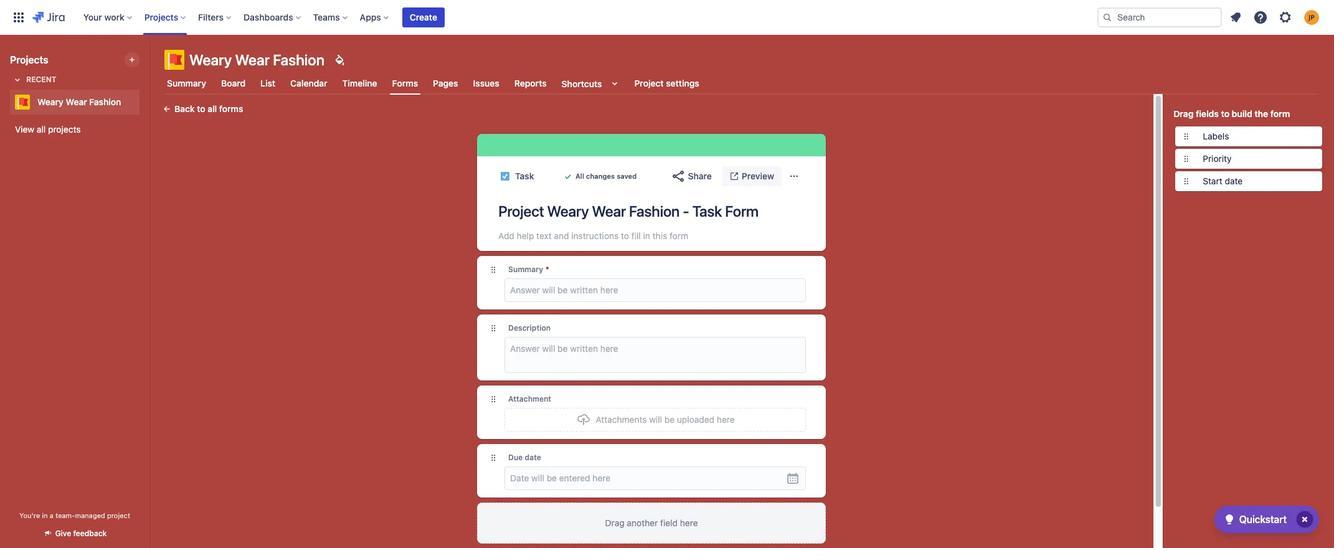 Task type: locate. For each thing, give the bounding box(es) containing it.
calendar link
[[288, 72, 330, 95]]

answer down summary *
[[510, 285, 540, 295]]

0 vertical spatial written
[[570, 285, 598, 295]]

0 vertical spatial all
[[208, 103, 217, 114]]

1 horizontal spatial wear
[[235, 51, 270, 69]]

due date
[[508, 453, 541, 462]]

forms
[[392, 78, 418, 88]]

fashion up "this"
[[629, 202, 680, 220]]

0 horizontal spatial in
[[42, 512, 48, 520]]

jira image
[[32, 10, 65, 25], [32, 10, 65, 25]]

help image
[[1254, 10, 1268, 25]]

dismiss quickstart image
[[1295, 510, 1315, 530]]

2 written from the top
[[570, 343, 598, 354]]

1 answer from the top
[[510, 285, 540, 295]]

check image
[[1222, 512, 1237, 527]]

1 horizontal spatial project
[[635, 78, 664, 88]]

build
[[1232, 108, 1253, 119]]

2 horizontal spatial weary
[[547, 202, 589, 220]]

1 vertical spatial date
[[525, 453, 541, 462]]

wear
[[235, 51, 270, 69], [66, 97, 87, 107], [592, 202, 626, 220]]

tab list
[[157, 72, 1327, 95]]

weary wear fashion up the "list"
[[189, 51, 325, 69]]

1 vertical spatial answer
[[510, 343, 540, 354]]

2 vertical spatial weary
[[547, 202, 589, 220]]

project
[[635, 78, 664, 88], [498, 202, 544, 220]]

projects up recent
[[10, 54, 48, 65]]

wear up view all projects link
[[66, 97, 87, 107]]

1 vertical spatial weary
[[37, 97, 64, 107]]

0 vertical spatial task
[[515, 171, 534, 181]]

0 vertical spatial drag
[[1174, 108, 1194, 119]]

summary link
[[164, 72, 209, 95]]

appswitcher icon image
[[11, 10, 26, 25]]

fashion up calendar
[[273, 51, 325, 69]]

quickstart
[[1240, 514, 1287, 525]]

all
[[208, 103, 217, 114], [37, 124, 46, 135]]

1 vertical spatial answer will be written here
[[510, 343, 618, 354]]

banner containing your work
[[0, 0, 1335, 35]]

back to all forms
[[174, 103, 243, 114]]

date right start
[[1225, 176, 1243, 186]]

to left fill
[[621, 231, 629, 241]]

0 horizontal spatial drag
[[605, 518, 625, 528]]

2 answer will be written here from the top
[[510, 343, 618, 354]]

entered
[[559, 473, 590, 483]]

another
[[627, 518, 658, 528]]

0 horizontal spatial date
[[525, 453, 541, 462]]

all right view
[[37, 124, 46, 135]]

answer will be written here for description
[[510, 343, 618, 354]]

0 vertical spatial answer
[[510, 285, 540, 295]]

0 vertical spatial answer will be written here
[[510, 285, 618, 295]]

form actions image
[[789, 171, 799, 181]]

0 horizontal spatial weary wear fashion
[[37, 97, 121, 107]]

will
[[542, 285, 555, 295], [542, 343, 555, 354], [649, 414, 662, 425], [532, 473, 545, 483]]

list
[[261, 78, 275, 88]]

1 answer will be written here from the top
[[510, 285, 618, 295]]

1 horizontal spatial fashion
[[273, 51, 325, 69]]

will down description
[[542, 343, 555, 354]]

1 vertical spatial wear
[[66, 97, 87, 107]]

date will be entered here
[[510, 473, 611, 483]]

form right the
[[1271, 108, 1290, 119]]

1 horizontal spatial date
[[1225, 176, 1243, 186]]

1 vertical spatial fashion
[[89, 97, 121, 107]]

project up help
[[498, 202, 544, 220]]

drag another field here
[[605, 518, 698, 528]]

give feedback
[[55, 529, 107, 538]]

0 horizontal spatial all
[[37, 124, 46, 135]]

pages link
[[431, 72, 461, 95]]

0 vertical spatial date
[[1225, 176, 1243, 186]]

will right attachments
[[649, 414, 662, 425]]

0 vertical spatial summary
[[167, 78, 206, 88]]

search image
[[1103, 12, 1113, 22]]

1 vertical spatial project
[[498, 202, 544, 220]]

in left a
[[42, 512, 48, 520]]

help
[[517, 231, 534, 241]]

weary wear fashion
[[189, 51, 325, 69], [37, 97, 121, 107]]

0 vertical spatial weary
[[189, 51, 232, 69]]

1 horizontal spatial drag
[[1174, 108, 1194, 119]]

2 answer from the top
[[510, 343, 540, 354]]

drag for drag another field here
[[605, 518, 625, 528]]

attachments
[[596, 414, 647, 425]]

drag left another
[[605, 518, 625, 528]]

summary inside 'link'
[[167, 78, 206, 88]]

answer
[[510, 285, 540, 295], [510, 343, 540, 354]]

weary up and
[[547, 202, 589, 220]]

board
[[221, 78, 246, 88]]

0 horizontal spatial summary
[[167, 78, 206, 88]]

2 vertical spatial wear
[[592, 202, 626, 220]]

weary wear fashion up view all projects link
[[37, 97, 121, 107]]

0 horizontal spatial wear
[[66, 97, 87, 107]]

teams
[[313, 12, 340, 22]]

summary left *
[[508, 265, 543, 274]]

form
[[1271, 108, 1290, 119], [670, 231, 689, 241]]

fill
[[632, 231, 641, 241]]

to
[[197, 103, 205, 114], [1221, 108, 1230, 119], [621, 231, 629, 241]]

1 vertical spatial form
[[670, 231, 689, 241]]

in right fill
[[643, 231, 650, 241]]

2 vertical spatial fashion
[[629, 202, 680, 220]]

1 vertical spatial drag
[[605, 518, 625, 528]]

summary
[[167, 78, 206, 88], [508, 265, 543, 274]]

2 horizontal spatial fashion
[[629, 202, 680, 220]]

to right back at the top of page
[[197, 103, 205, 114]]

1 horizontal spatial weary
[[189, 51, 232, 69]]

0 horizontal spatial task
[[515, 171, 534, 181]]

priority
[[1203, 153, 1232, 164]]

answer down description
[[510, 343, 540, 354]]

you're
[[19, 512, 40, 520]]

1 vertical spatial all
[[37, 124, 46, 135]]

to left build
[[1221, 108, 1230, 119]]

here
[[601, 285, 618, 295], [601, 343, 618, 354], [717, 414, 735, 425], [593, 473, 611, 483], [680, 518, 698, 528]]

the
[[1255, 108, 1269, 119]]

create
[[410, 12, 437, 22]]

drag left fields
[[1174, 108, 1194, 119]]

form right "this"
[[670, 231, 689, 241]]

quickstart button
[[1215, 506, 1320, 533]]

0 vertical spatial project
[[635, 78, 664, 88]]

fashion
[[273, 51, 325, 69], [89, 97, 121, 107], [629, 202, 680, 220]]

written
[[570, 285, 598, 295], [570, 343, 598, 354]]

date right due
[[525, 453, 541, 462]]

2 horizontal spatial to
[[1221, 108, 1230, 119]]

banner
[[0, 0, 1335, 35]]

apps
[[360, 12, 381, 22]]

filters
[[198, 12, 224, 22]]

1 horizontal spatial in
[[643, 231, 650, 241]]

task left the all
[[515, 171, 534, 181]]

1 written from the top
[[570, 285, 598, 295]]

project left settings
[[635, 78, 664, 88]]

summary up back at the top of page
[[167, 78, 206, 88]]

answer will be written here down description
[[510, 343, 618, 354]]

projects
[[144, 12, 178, 22], [10, 54, 48, 65]]

1 horizontal spatial all
[[208, 103, 217, 114]]

will down *
[[542, 285, 555, 295]]

-
[[683, 202, 689, 220]]

project settings link
[[632, 72, 702, 95]]

reports link
[[512, 72, 549, 95]]

1 vertical spatial summary
[[508, 265, 543, 274]]

task right -
[[693, 202, 722, 220]]

due
[[508, 453, 523, 462]]

answer will be written here down *
[[510, 285, 618, 295]]

timeline link
[[340, 72, 380, 95]]

1 horizontal spatial task
[[693, 202, 722, 220]]

board link
[[219, 72, 248, 95]]

in
[[643, 231, 650, 241], [42, 512, 48, 520]]

drag
[[1174, 108, 1194, 119], [605, 518, 625, 528]]

instructions
[[572, 231, 619, 241]]

0 horizontal spatial weary
[[37, 97, 64, 107]]

your
[[83, 12, 102, 22]]

weary up board
[[189, 51, 232, 69]]

text
[[537, 231, 552, 241]]

preview button
[[722, 166, 782, 186]]

be
[[558, 285, 568, 295], [558, 343, 568, 354], [665, 414, 675, 425], [547, 473, 557, 483]]

team-
[[56, 512, 75, 520]]

1 horizontal spatial summary
[[508, 265, 543, 274]]

date
[[1225, 176, 1243, 186], [525, 453, 541, 462]]

wear up the "list"
[[235, 51, 270, 69]]

1 vertical spatial in
[[42, 512, 48, 520]]

pages
[[433, 78, 458, 88]]

1 horizontal spatial weary wear fashion
[[189, 51, 325, 69]]

1 horizontal spatial projects
[[144, 12, 178, 22]]

weary
[[189, 51, 232, 69], [37, 97, 64, 107], [547, 202, 589, 220]]

date
[[510, 473, 529, 483]]

0 horizontal spatial projects
[[10, 54, 48, 65]]

share image
[[671, 169, 686, 184]]

description
[[508, 323, 551, 333]]

wear up instructions
[[592, 202, 626, 220]]

weary down recent
[[37, 97, 64, 107]]

1 horizontal spatial form
[[1271, 108, 1290, 119]]

attachments will be uploaded here
[[596, 414, 735, 425]]

projects right work
[[144, 12, 178, 22]]

a
[[50, 512, 54, 520]]

0 horizontal spatial project
[[498, 202, 544, 220]]

Search field
[[1098, 7, 1222, 27]]

add to starred image
[[136, 95, 151, 110]]

fashion left add to starred image
[[89, 97, 121, 107]]

your profile and settings image
[[1305, 10, 1320, 25]]

weary wear fashion link
[[10, 90, 135, 115]]

create project image
[[127, 55, 137, 65]]

1 vertical spatial written
[[570, 343, 598, 354]]

1 vertical spatial weary wear fashion
[[37, 97, 121, 107]]

0 vertical spatial projects
[[144, 12, 178, 22]]

all left forms on the top left
[[208, 103, 217, 114]]



Task type: describe. For each thing, give the bounding box(es) containing it.
managed
[[75, 512, 105, 520]]

back to all forms link
[[155, 99, 251, 119]]

dashboards
[[244, 12, 293, 22]]

wear inside weary wear fashion link
[[66, 97, 87, 107]]

and
[[554, 231, 569, 241]]

summary *
[[508, 265, 549, 274]]

all changes saved
[[576, 172, 637, 180]]

add help text and instructions to fill in this form
[[498, 231, 689, 241]]

upload image
[[576, 412, 591, 427]]

answer will be written here for summary
[[510, 285, 618, 295]]

issues
[[473, 78, 500, 88]]

your work
[[83, 12, 124, 22]]

project for project settings
[[635, 78, 664, 88]]

shortcuts
[[562, 78, 602, 89]]

share button
[[663, 166, 720, 186]]

answer for description
[[510, 343, 540, 354]]

share
[[688, 171, 712, 181]]

1 vertical spatial projects
[[10, 54, 48, 65]]

view all projects
[[15, 124, 81, 135]]

0 vertical spatial form
[[1271, 108, 1290, 119]]

projects inside dropdown button
[[144, 12, 178, 22]]

1 vertical spatial task
[[693, 202, 722, 220]]

0 horizontal spatial form
[[670, 231, 689, 241]]

sidebar navigation image
[[136, 50, 163, 75]]

view
[[15, 124, 34, 135]]

issues link
[[471, 72, 502, 95]]

*
[[546, 265, 549, 274]]

0 vertical spatial weary wear fashion
[[189, 51, 325, 69]]

preview
[[742, 171, 774, 181]]

0 vertical spatial wear
[[235, 51, 270, 69]]

summary for summary *
[[508, 265, 543, 274]]

weary wear fashion inside weary wear fashion link
[[37, 97, 121, 107]]

forms
[[219, 103, 243, 114]]

filters button
[[194, 7, 236, 27]]

feedback
[[73, 529, 107, 538]]

drag for drag fields to build the form
[[1174, 108, 1194, 119]]

written for summary
[[570, 285, 598, 295]]

give feedback button
[[35, 523, 114, 544]]

start
[[1203, 176, 1223, 186]]

written for description
[[570, 343, 598, 354]]

primary element
[[7, 0, 1098, 35]]

uploaded
[[677, 414, 715, 425]]

create button
[[402, 7, 445, 27]]

project for project weary wear fashion - task form
[[498, 202, 544, 220]]

project weary wear fashion - task form
[[498, 202, 759, 220]]

projects button
[[141, 7, 191, 27]]

dashboards button
[[240, 7, 306, 27]]

form
[[725, 202, 759, 220]]

projects
[[48, 124, 81, 135]]

back
[[174, 103, 195, 114]]

apps button
[[356, 7, 394, 27]]

your work button
[[80, 7, 137, 27]]

1 horizontal spatial to
[[621, 231, 629, 241]]

drag fields to build the form
[[1174, 108, 1290, 119]]

will right date
[[532, 473, 545, 483]]

attachment
[[508, 394, 551, 404]]

changes
[[586, 172, 615, 180]]

project
[[107, 512, 130, 520]]

calendar image
[[786, 471, 801, 486]]

timeline
[[342, 78, 377, 88]]

view all projects link
[[10, 118, 140, 141]]

0 horizontal spatial to
[[197, 103, 205, 114]]

set background color image
[[332, 52, 347, 67]]

summary for summary
[[167, 78, 206, 88]]

calendar
[[290, 78, 327, 88]]

project settings
[[635, 78, 700, 88]]

this
[[653, 231, 667, 241]]

saved
[[617, 172, 637, 180]]

shortcuts button
[[559, 72, 625, 95]]

fields
[[1196, 108, 1219, 119]]

settings image
[[1278, 10, 1293, 25]]

notifications image
[[1229, 10, 1244, 25]]

2 horizontal spatial wear
[[592, 202, 626, 220]]

date for due date
[[525, 453, 541, 462]]

teams button
[[309, 7, 352, 27]]

reports
[[514, 78, 547, 88]]

tab list containing forms
[[157, 72, 1327, 95]]

work
[[104, 12, 124, 22]]

add
[[498, 231, 515, 241]]

give
[[55, 529, 71, 538]]

collapse recent projects image
[[10, 72, 25, 87]]

recent
[[26, 75, 56, 84]]

settings
[[666, 78, 700, 88]]

date for start date
[[1225, 176, 1243, 186]]

start date
[[1203, 176, 1243, 186]]

0 vertical spatial in
[[643, 231, 650, 241]]

field
[[660, 518, 678, 528]]

you're in a team-managed project
[[19, 512, 130, 520]]

0 vertical spatial fashion
[[273, 51, 325, 69]]

all
[[576, 172, 584, 180]]

labels
[[1203, 131, 1230, 141]]

0 horizontal spatial fashion
[[89, 97, 121, 107]]

answer for summary
[[510, 285, 540, 295]]

list link
[[258, 72, 278, 95]]



Task type: vqa. For each thing, say whether or not it's contained in the screenshot.
More information about this user icon to the bottom
no



